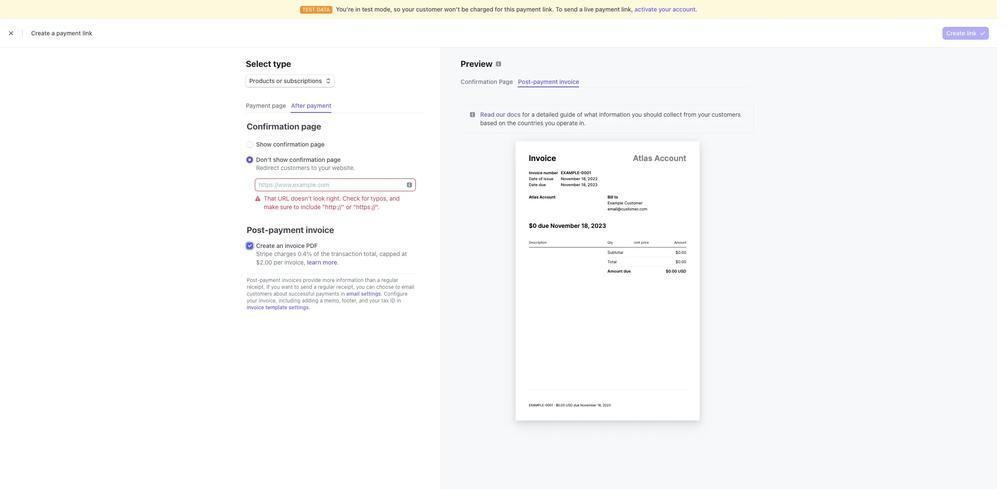 Task type: locate. For each thing, give the bounding box(es) containing it.
1 vertical spatial or
[[346, 203, 352, 211]]

1 vertical spatial send
[[301, 284, 312, 290]]

0 horizontal spatial the
[[321, 250, 330, 257]]

0 vertical spatial customers
[[712, 111, 741, 118]]

0 vertical spatial send
[[564, 6, 578, 13]]

your
[[402, 6, 415, 13], [659, 6, 671, 13], [698, 111, 710, 118], [318, 164, 331, 171], [247, 298, 257, 304], [369, 298, 380, 304]]

or inside popup button
[[276, 77, 282, 84]]

for left this in the top of the page
[[495, 6, 503, 13]]

configure
[[384, 291, 408, 297]]

type
[[273, 59, 291, 69]]

0 vertical spatial the
[[507, 119, 516, 127]]

2 vertical spatial for
[[362, 195, 369, 202]]

link
[[82, 29, 92, 37], [967, 29, 977, 37]]

want
[[281, 284, 293, 290]]

1 vertical spatial information
[[336, 277, 364, 283]]

show confirmation page
[[256, 141, 325, 148]]

to
[[556, 6, 563, 13]]

confirmation down preview
[[461, 78, 497, 85]]

send inside the "post-payment invoices provide more information than a regular receipt. if you want to send a regular receipt, you can choose to email customers about successful payments in"
[[301, 284, 312, 290]]

customers right from
[[712, 111, 741, 118]]

your down receipt.
[[247, 298, 257, 304]]

1 vertical spatial invoice,
[[259, 298, 277, 304]]

customers down show
[[281, 164, 310, 171]]

customers inside the "post-payment invoices provide more information than a regular receipt. if you want to send a regular receipt, you can choose to email customers about successful payments in"
[[247, 291, 272, 297]]

preview tabs tab list
[[461, 77, 748, 87]]

invoice down receipt.
[[247, 304, 264, 311]]

2 vertical spatial in
[[397, 298, 401, 304]]

account
[[673, 6, 696, 13]]

0 horizontal spatial regular
[[318, 284, 335, 290]]

adding
[[302, 298, 319, 304]]

0 horizontal spatial information
[[336, 277, 364, 283]]

information up receipt,
[[336, 277, 364, 283]]

payment inside button
[[307, 102, 331, 109]]

1 vertical spatial more
[[323, 277, 335, 283]]

.
[[696, 6, 697, 13], [337, 259, 339, 266], [381, 291, 383, 297], [309, 304, 310, 311]]

page up don't show confirmation page redirect customers to your website.
[[311, 141, 325, 148]]

post-payment invoice up detailed
[[518, 78, 579, 85]]

customers
[[712, 111, 741, 118], [281, 164, 310, 171], [247, 291, 272, 297]]

you down detailed
[[545, 119, 555, 127]]

of up learn
[[314, 250, 319, 257]]

post-payment invoice up create an invoice pdf
[[247, 225, 334, 235]]

page
[[272, 102, 286, 109], [301, 121, 321, 131], [311, 141, 325, 148], [327, 156, 341, 163]]

the inside for a detailed guide of what information you should collect from your customers based on the countries you operate in.
[[507, 119, 516, 127]]

charged
[[470, 6, 493, 13]]

guide
[[560, 111, 576, 118]]

send
[[564, 6, 578, 13], [301, 284, 312, 290]]

that url doesn't look right. check for typos, and make sure to include "http://" or "https://". alert
[[255, 194, 416, 211]]

invoice up guide
[[560, 78, 579, 85]]

invoices
[[282, 277, 302, 283]]

total,
[[364, 250, 378, 257]]

1 horizontal spatial confirmation
[[461, 78, 497, 85]]

if
[[267, 284, 270, 290]]

email settings link
[[347, 291, 381, 297]]

0 vertical spatial information
[[599, 111, 631, 118]]

invoice inside button
[[560, 78, 579, 85]]

sure
[[280, 203, 292, 211]]

0 vertical spatial confirmation
[[461, 78, 497, 85]]

in right id
[[397, 298, 401, 304]]

the up learn more .
[[321, 250, 330, 257]]

2 link from the left
[[967, 29, 977, 37]]

your right from
[[698, 111, 710, 118]]

website.
[[332, 164, 355, 171]]

1 horizontal spatial and
[[390, 195, 400, 202]]

email up footer,
[[347, 291, 360, 297]]

invoice, up template
[[259, 298, 277, 304]]

your inside don't show confirmation page redirect customers to your website.
[[318, 164, 331, 171]]

customers inside don't show confirmation page redirect customers to your website.
[[281, 164, 310, 171]]

the down docs
[[507, 119, 516, 127]]

products or subscriptions button
[[246, 73, 334, 87]]

regular up choose
[[381, 277, 398, 283]]

create link button
[[943, 27, 989, 39]]

invoice template settings link
[[247, 304, 309, 311]]

send up successful
[[301, 284, 312, 290]]

live
[[584, 6, 594, 13]]

0 vertical spatial invoice,
[[285, 259, 305, 266]]

in inside . configure your invoice, including adding a memo, footer, and your tax id in invoice template settings .
[[397, 298, 401, 304]]

provide
[[303, 277, 321, 283]]

https://www.example.com text field
[[255, 179, 407, 191]]

settings down can
[[361, 291, 381, 297]]

settings down including on the left of page
[[289, 304, 309, 311]]

invoice up pdf
[[306, 225, 334, 235]]

post- inside button
[[518, 78, 533, 85]]

invoice, inside . configure your invoice, including adding a memo, footer, and your tax id in invoice template settings .
[[259, 298, 277, 304]]

1 horizontal spatial create
[[256, 242, 275, 249]]

a inside for a detailed guide of what information you should collect from your customers based on the countries you operate in.
[[532, 111, 535, 118]]

0 vertical spatial regular
[[381, 277, 398, 283]]

0 horizontal spatial customers
[[247, 291, 272, 297]]

to up https://www.example.com text field
[[311, 164, 317, 171]]

confirmation down the show confirmation page
[[289, 156, 325, 163]]

of
[[577, 111, 583, 118], [314, 250, 319, 257]]

link inside button
[[967, 29, 977, 37]]

1 vertical spatial of
[[314, 250, 319, 257]]

invoice,
[[285, 259, 305, 266], [259, 298, 277, 304]]

confirmation page
[[247, 121, 321, 131]]

in left test
[[355, 6, 360, 13]]

settings inside . configure your invoice, including adding a memo, footer, and your tax id in invoice template settings .
[[289, 304, 309, 311]]

for
[[495, 6, 503, 13], [522, 111, 530, 118], [362, 195, 369, 202]]

in down receipt,
[[341, 291, 345, 297]]

id
[[390, 298, 395, 304]]

this
[[504, 6, 515, 13]]

confirmation up show
[[273, 141, 309, 148]]

1 vertical spatial confirmation
[[289, 156, 325, 163]]

email
[[402, 284, 414, 290], [347, 291, 360, 297]]

successful
[[289, 291, 315, 297]]

0 horizontal spatial link
[[82, 29, 92, 37]]

0.4%
[[298, 250, 312, 257]]

invoice, down charges
[[285, 259, 305, 266]]

0 vertical spatial post-payment invoice
[[518, 78, 579, 85]]

post-payment invoice inside button
[[518, 78, 579, 85]]

the
[[507, 119, 516, 127], [321, 250, 330, 257]]

you
[[632, 111, 642, 118], [545, 119, 555, 127], [271, 284, 280, 290], [356, 284, 365, 290]]

1 vertical spatial in
[[341, 291, 345, 297]]

1 vertical spatial confirmation
[[247, 121, 299, 131]]

0 horizontal spatial or
[[276, 77, 282, 84]]

"http://"
[[322, 203, 344, 211]]

2 vertical spatial customers
[[247, 291, 272, 297]]

0 horizontal spatial post-payment invoice
[[247, 225, 334, 235]]

payment page
[[246, 102, 286, 109]]

1 horizontal spatial in
[[355, 6, 360, 13]]

from
[[684, 111, 697, 118]]

receipt,
[[336, 284, 355, 290]]

more right learn
[[323, 259, 337, 266]]

post- up stripe
[[247, 225, 269, 235]]

0 vertical spatial email
[[402, 284, 414, 290]]

email inside the "post-payment invoices provide more information than a regular receipt. if you want to send a regular receipt, you can choose to email customers about successful payments in"
[[402, 284, 414, 290]]

2 vertical spatial post-
[[247, 277, 260, 283]]

1 horizontal spatial link
[[967, 29, 977, 37]]

0 vertical spatial or
[[276, 77, 282, 84]]

won't
[[444, 6, 460, 13]]

or right products on the top left
[[276, 77, 282, 84]]

and
[[390, 195, 400, 202], [359, 298, 368, 304]]

1 vertical spatial and
[[359, 298, 368, 304]]

svg image
[[470, 112, 475, 117]]

to inside that url doesn't look right. check for typos, and make sure to include "http://" or "https://".
[[294, 203, 299, 211]]

0 horizontal spatial for
[[362, 195, 369, 202]]

0 vertical spatial settings
[[361, 291, 381, 297]]

page left after
[[272, 102, 286, 109]]

stripe charges 0.4% of the transaction total, capped at $2.00 per invoice,
[[256, 250, 407, 266]]

of up in.
[[577, 111, 583, 118]]

per
[[274, 259, 283, 266]]

the inside stripe charges 0.4% of the transaction total, capped at $2.00 per invoice,
[[321, 250, 330, 257]]

2 horizontal spatial for
[[522, 111, 530, 118]]

0 vertical spatial and
[[390, 195, 400, 202]]

more inside the "post-payment invoices provide more information than a regular receipt. if you want to send a regular receipt, you can choose to email customers about successful payments in"
[[323, 277, 335, 283]]

1 horizontal spatial or
[[346, 203, 352, 211]]

payment
[[246, 102, 271, 109]]

post- inside the "post-payment invoices provide more information than a regular receipt. if you want to send a regular receipt, you can choose to email customers about successful payments in"
[[247, 277, 260, 283]]

doesn't
[[291, 195, 312, 202]]

1 vertical spatial for
[[522, 111, 530, 118]]

create inside button
[[947, 29, 965, 37]]

payment page button
[[243, 99, 291, 113]]

0 horizontal spatial create
[[31, 29, 50, 37]]

page up website.
[[327, 156, 341, 163]]

template
[[266, 304, 287, 311]]

for up "https://".
[[362, 195, 369, 202]]

receipt.
[[247, 284, 265, 290]]

or down check
[[346, 203, 352, 211]]

0 horizontal spatial in
[[341, 291, 345, 297]]

confirmation inside confirmation page button
[[461, 78, 497, 85]]

1 horizontal spatial post-payment invoice
[[518, 78, 579, 85]]

0 vertical spatial post-
[[518, 78, 533, 85]]

0 vertical spatial of
[[577, 111, 583, 118]]

0 horizontal spatial invoice,
[[259, 298, 277, 304]]

url
[[278, 195, 289, 202]]

0 horizontal spatial email
[[347, 291, 360, 297]]

. configure your invoice, including adding a memo, footer, and your tax id in invoice template settings .
[[247, 291, 408, 311]]

show
[[273, 156, 288, 163]]

2 horizontal spatial customers
[[712, 111, 741, 118]]

a
[[579, 6, 583, 13], [51, 29, 55, 37], [532, 111, 535, 118], [377, 277, 380, 283], [314, 284, 317, 290], [320, 298, 323, 304]]

1 vertical spatial customers
[[281, 164, 310, 171]]

0 horizontal spatial settings
[[289, 304, 309, 311]]

your up https://www.example.com text field
[[318, 164, 331, 171]]

to down doesn't
[[294, 203, 299, 211]]

0 vertical spatial for
[[495, 6, 503, 13]]

information
[[599, 111, 631, 118], [336, 277, 364, 283]]

email settings
[[347, 291, 381, 297]]

right.
[[327, 195, 341, 202]]

2 horizontal spatial in
[[397, 298, 401, 304]]

1 horizontal spatial settings
[[361, 291, 381, 297]]

of inside stripe charges 0.4% of the transaction total, capped at $2.00 per invoice,
[[314, 250, 319, 257]]

1 horizontal spatial information
[[599, 111, 631, 118]]

0 horizontal spatial and
[[359, 298, 368, 304]]

1 vertical spatial regular
[[318, 284, 335, 290]]

post- right 'page'
[[518, 78, 533, 85]]

and inside that url doesn't look right. check for typos, and make sure to include "http://" or "https://".
[[390, 195, 400, 202]]

email up configure
[[402, 284, 414, 290]]

preview
[[461, 59, 493, 69]]

what
[[584, 111, 598, 118]]

your inside for a detailed guide of what information you should collect from your customers based on the countries you operate in.
[[698, 111, 710, 118]]

our
[[496, 111, 506, 118]]

1 horizontal spatial invoice,
[[285, 259, 305, 266]]

post- up receipt.
[[247, 277, 260, 283]]

1 horizontal spatial email
[[402, 284, 414, 290]]

about
[[274, 291, 287, 297]]

settings
[[361, 291, 381, 297], [289, 304, 309, 311]]

1 horizontal spatial customers
[[281, 164, 310, 171]]

send right to
[[564, 6, 578, 13]]

invoice, inside stripe charges 0.4% of the transaction total, capped at $2.00 per invoice,
[[285, 259, 305, 266]]

2 horizontal spatial create
[[947, 29, 965, 37]]

1 vertical spatial settings
[[289, 304, 309, 311]]

confirmation
[[461, 78, 497, 85], [247, 121, 299, 131]]

for inside that url doesn't look right. check for typos, and make sure to include "http://" or "https://".
[[362, 195, 369, 202]]

regular up payments
[[318, 284, 335, 290]]

an
[[277, 242, 283, 249]]

1 horizontal spatial the
[[507, 119, 516, 127]]

in.
[[580, 119, 586, 127]]

including
[[279, 298, 301, 304]]

$2.00
[[256, 259, 272, 266]]

and down "email settings" link
[[359, 298, 368, 304]]

0 horizontal spatial confirmation
[[247, 121, 299, 131]]

confirmation up show
[[247, 121, 299, 131]]

read our docs
[[480, 111, 521, 118]]

for up countries
[[522, 111, 530, 118]]

information inside the "post-payment invoices provide more information than a regular receipt. if you want to send a regular receipt, you can choose to email customers about successful payments in"
[[336, 277, 364, 283]]

post-payment invoice
[[518, 78, 579, 85], [247, 225, 334, 235]]

customers inside for a detailed guide of what information you should collect from your customers based on the countries you operate in.
[[712, 111, 741, 118]]

after payment
[[291, 102, 331, 109]]

customers down receipt.
[[247, 291, 272, 297]]

0 horizontal spatial send
[[301, 284, 312, 290]]

payment inside the "post-payment invoices provide more information than a regular receipt. if you want to send a regular receipt, you can choose to email customers about successful payments in"
[[260, 277, 281, 283]]

more up payments
[[323, 277, 335, 283]]

information right what
[[599, 111, 631, 118]]

post-
[[518, 78, 533, 85], [247, 225, 269, 235], [247, 277, 260, 283]]

invoice
[[560, 78, 579, 85], [306, 225, 334, 235], [285, 242, 305, 249], [247, 304, 264, 311]]

0 horizontal spatial of
[[314, 250, 319, 257]]

and right typos,
[[390, 195, 400, 202]]

1 horizontal spatial of
[[577, 111, 583, 118]]

you're in test mode, so your customer won't be charged for this payment link. to send a live payment link, activate your account .
[[336, 6, 697, 13]]

payment
[[516, 6, 541, 13], [595, 6, 620, 13], [56, 29, 81, 37], [533, 78, 558, 85], [307, 102, 331, 109], [269, 225, 304, 235], [260, 277, 281, 283]]

1 vertical spatial the
[[321, 250, 330, 257]]

page down after payment button in the left top of the page
[[301, 121, 321, 131]]

of inside for a detailed guide of what information you should collect from your customers based on the countries you operate in.
[[577, 111, 583, 118]]



Task type: describe. For each thing, give the bounding box(es) containing it.
payment link settings tab list
[[243, 99, 425, 113]]

read
[[480, 111, 495, 118]]

based
[[480, 119, 497, 127]]

to down 'invoices' on the left bottom of the page
[[294, 284, 299, 290]]

operate
[[557, 119, 578, 127]]

page inside button
[[272, 102, 286, 109]]

you left the should
[[632, 111, 642, 118]]

you right if
[[271, 284, 280, 290]]

typos,
[[371, 195, 388, 202]]

0 vertical spatial more
[[323, 259, 337, 266]]

link,
[[622, 6, 633, 13]]

learn
[[307, 259, 321, 266]]

memo,
[[324, 298, 341, 304]]

countries
[[518, 119, 544, 127]]

read our docs link
[[480, 111, 521, 118]]

to up configure
[[395, 284, 400, 290]]

create for create link
[[947, 29, 965, 37]]

you up email settings
[[356, 284, 365, 290]]

invoice inside . configure your invoice, including adding a memo, footer, and your tax id in invoice template settings .
[[247, 304, 264, 311]]

1 horizontal spatial for
[[495, 6, 503, 13]]

make
[[264, 203, 279, 211]]

subscriptions
[[284, 77, 322, 84]]

you're
[[336, 6, 354, 13]]

show
[[256, 141, 272, 148]]

invoice up charges
[[285, 242, 305, 249]]

look
[[313, 195, 325, 202]]

in inside the "post-payment invoices provide more information than a regular receipt. if you want to send a regular receipt, you can choose to email customers about successful payments in"
[[341, 291, 345, 297]]

collect
[[664, 111, 682, 118]]

1 vertical spatial email
[[347, 291, 360, 297]]

charges
[[274, 250, 296, 257]]

activate your account link
[[635, 6, 696, 13]]

pdf
[[306, 242, 318, 249]]

create for create an invoice pdf
[[256, 242, 275, 249]]

check
[[343, 195, 360, 202]]

payments
[[316, 291, 339, 297]]

detailed
[[536, 111, 559, 118]]

products or subscriptions
[[249, 77, 322, 84]]

page
[[499, 78, 513, 85]]

"https://".
[[353, 203, 380, 211]]

0 vertical spatial in
[[355, 6, 360, 13]]

learn more link
[[307, 259, 337, 266]]

be
[[462, 6, 469, 13]]

confirmation inside don't show confirmation page redirect customers to your website.
[[289, 156, 325, 163]]

your left tax
[[369, 298, 380, 304]]

confirmation for confirmation page
[[247, 121, 299, 131]]

tax
[[382, 298, 389, 304]]

confirmation for confirmation page
[[461, 78, 497, 85]]

test
[[362, 6, 373, 13]]

or inside that url doesn't look right. check for typos, and make sure to include "http://" or "https://".
[[346, 203, 352, 211]]

learn more .
[[307, 259, 339, 266]]

don't show confirmation page redirect customers to your website.
[[256, 156, 355, 171]]

1 link from the left
[[82, 29, 92, 37]]

select
[[246, 59, 271, 69]]

after
[[291, 102, 305, 109]]

1 vertical spatial post-
[[247, 225, 269, 235]]

docs
[[507, 111, 521, 118]]

customer
[[416, 6, 443, 13]]

1 vertical spatial post-payment invoice
[[247, 225, 334, 235]]

stripe
[[256, 250, 273, 257]]

to inside don't show confirmation page redirect customers to your website.
[[311, 164, 317, 171]]

0 vertical spatial confirmation
[[273, 141, 309, 148]]

link.
[[543, 6, 554, 13]]

for a detailed guide of what information you should collect from your customers based on the countries you operate in.
[[480, 111, 741, 127]]

can
[[366, 284, 375, 290]]

payment inside button
[[533, 78, 558, 85]]

include
[[301, 203, 321, 211]]

don't
[[256, 156, 272, 163]]

confirmation page button
[[461, 77, 518, 87]]

and inside . configure your invoice, including adding a memo, footer, and your tax id in invoice template settings .
[[359, 298, 368, 304]]

activate
[[635, 6, 657, 13]]

confirmation page
[[461, 78, 513, 85]]

your right activate
[[659, 6, 671, 13]]

that url doesn't look right. check for typos, and make sure to include "http://" or "https://".
[[264, 195, 400, 211]]

1 horizontal spatial regular
[[381, 277, 398, 283]]

create for create a payment link
[[31, 29, 50, 37]]

information inside for a detailed guide of what information you should collect from your customers based on the countries you operate in.
[[599, 111, 631, 118]]

mode,
[[375, 6, 392, 13]]

capped
[[380, 250, 400, 257]]

select type
[[246, 59, 291, 69]]

your right so
[[402, 6, 415, 13]]

for inside for a detailed guide of what information you should collect from your customers based on the countries you operate in.
[[522, 111, 530, 118]]

so
[[394, 6, 400, 13]]

after payment button
[[288, 99, 337, 113]]

footer,
[[342, 298, 358, 304]]

post-payment invoice button
[[518, 77, 585, 87]]

1 horizontal spatial send
[[564, 6, 578, 13]]

on
[[499, 119, 506, 127]]

create an invoice pdf
[[256, 242, 318, 249]]

create a payment link
[[31, 29, 92, 37]]

a inside . configure your invoice, including adding a memo, footer, and your tax id in invoice template settings .
[[320, 298, 323, 304]]

page inside don't show confirmation page redirect customers to your website.
[[327, 156, 341, 163]]

transaction
[[331, 250, 362, 257]]

post-payment invoices provide more information than a regular receipt. if you want to send a regular receipt, you can choose to email customers about successful payments in
[[247, 277, 414, 297]]

create link
[[947, 29, 977, 37]]



Task type: vqa. For each thing, say whether or not it's contained in the screenshot.
"LEARN"
yes



